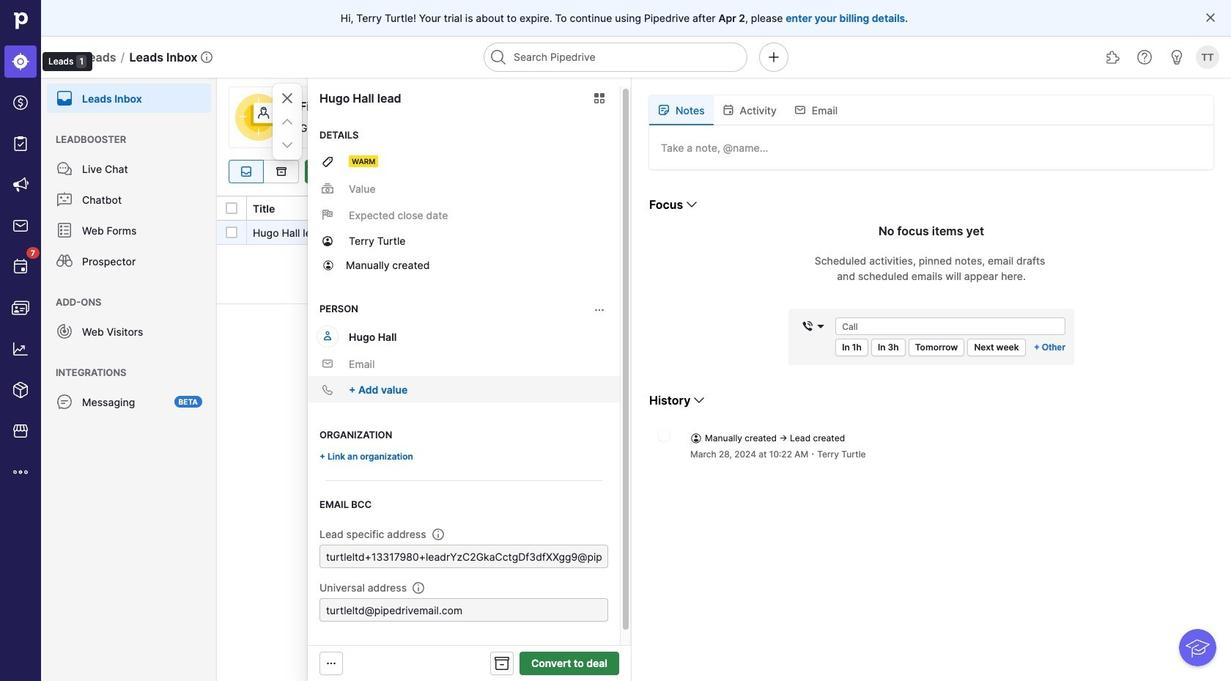 Task type: locate. For each thing, give the bounding box(es) containing it.
2 vertical spatial color muted image
[[322, 384, 334, 396]]

quick help image
[[1136, 48, 1154, 66]]

info image
[[413, 582, 425, 593]]

0 vertical spatial info image
[[201, 51, 212, 63]]

marketplace image
[[12, 422, 29, 440]]

color muted image
[[322, 209, 334, 221], [322, 358, 334, 369], [322, 384, 334, 396]]

2 color muted image from the top
[[322, 358, 334, 369]]

menu
[[0, 0, 92, 681], [41, 78, 217, 681]]

sales inbox image
[[12, 217, 29, 235]]

1 color undefined image from the top
[[56, 221, 73, 239]]

4 color undefined image from the top
[[56, 393, 73, 411]]

3 color undefined image from the top
[[56, 323, 73, 340]]

color primary image
[[279, 89, 296, 107], [591, 92, 608, 104], [722, 104, 734, 116], [322, 156, 334, 168], [308, 166, 325, 177], [1073, 166, 1090, 177], [1168, 166, 1185, 177], [683, 196, 701, 213], [226, 202, 238, 214], [323, 259, 334, 271], [691, 391, 708, 409], [691, 432, 702, 444], [325, 658, 337, 669]]

0 horizontal spatial info image
[[201, 51, 212, 63]]

color undefined image
[[56, 89, 73, 107], [56, 160, 73, 177], [56, 191, 73, 208], [12, 258, 29, 276]]

quick add image
[[765, 48, 783, 66]]

0 vertical spatial color muted image
[[322, 209, 334, 221]]

Call text field
[[836, 317, 1066, 335]]

1 vertical spatial info image
[[432, 528, 444, 540]]

archive image
[[272, 166, 290, 177]]

sales assistant image
[[1169, 48, 1186, 66]]

1 vertical spatial color muted image
[[322, 358, 334, 369]]

products image
[[12, 381, 29, 399]]

grid
[[217, 195, 1232, 681]]

color muted image
[[322, 183, 334, 194], [594, 304, 606, 316]]

campaigns image
[[12, 176, 29, 194]]

None text field
[[320, 598, 608, 622]]

row
[[217, 221, 1232, 247]]

None text field
[[320, 545, 608, 568]]

0 horizontal spatial color muted image
[[322, 183, 334, 194]]

2 color undefined image from the top
[[56, 252, 73, 270]]

1 color muted image from the top
[[322, 209, 334, 221]]

color primary image
[[1205, 12, 1217, 23], [658, 104, 670, 116], [795, 104, 806, 116], [279, 113, 296, 130], [279, 136, 296, 154], [895, 166, 913, 177], [974, 166, 991, 177], [1005, 166, 1022, 177], [1104, 166, 1121, 177], [1199, 166, 1216, 177], [226, 227, 238, 238], [322, 235, 334, 247], [493, 655, 511, 672]]

menu item
[[0, 41, 41, 82], [41, 78, 217, 113]]

color undefined image
[[56, 221, 73, 239], [56, 252, 73, 270], [56, 323, 73, 340], [56, 393, 73, 411]]

1 horizontal spatial color muted image
[[594, 304, 606, 316]]

contacts image
[[12, 299, 29, 317]]

projects image
[[12, 135, 29, 152]]

info image
[[201, 51, 212, 63], [432, 528, 444, 540]]



Task type: vqa. For each thing, say whether or not it's contained in the screenshot.
color undefined icon to the bottom
no



Task type: describe. For each thing, give the bounding box(es) containing it.
0 vertical spatial color muted image
[[322, 183, 334, 194]]

Search Pipedrive field
[[484, 43, 748, 72]]

add lead options image
[[362, 166, 380, 177]]

color warning image
[[400, 227, 411, 239]]

add lead element
[[305, 160, 382, 183]]

home image
[[10, 10, 32, 32]]

leads image
[[12, 53, 29, 70]]

1 horizontal spatial info image
[[432, 528, 444, 540]]

color active image
[[322, 330, 334, 342]]

color primary image inside add lead element
[[308, 166, 325, 177]]

color secondary image
[[658, 430, 670, 441]]

insights image
[[12, 340, 29, 358]]

menu toggle image
[[56, 48, 73, 66]]

inbox image
[[238, 166, 255, 177]]

more image
[[12, 463, 29, 481]]

1 vertical spatial color muted image
[[594, 304, 606, 316]]

3 color muted image from the top
[[322, 384, 334, 396]]

knowledge center bot, also known as kc bot is an onboarding assistant that allows you to see the list of onboarding items in one place for quick and easy reference. this improves your in-app experience. image
[[1180, 629, 1217, 666]]

deals image
[[12, 94, 29, 111]]



